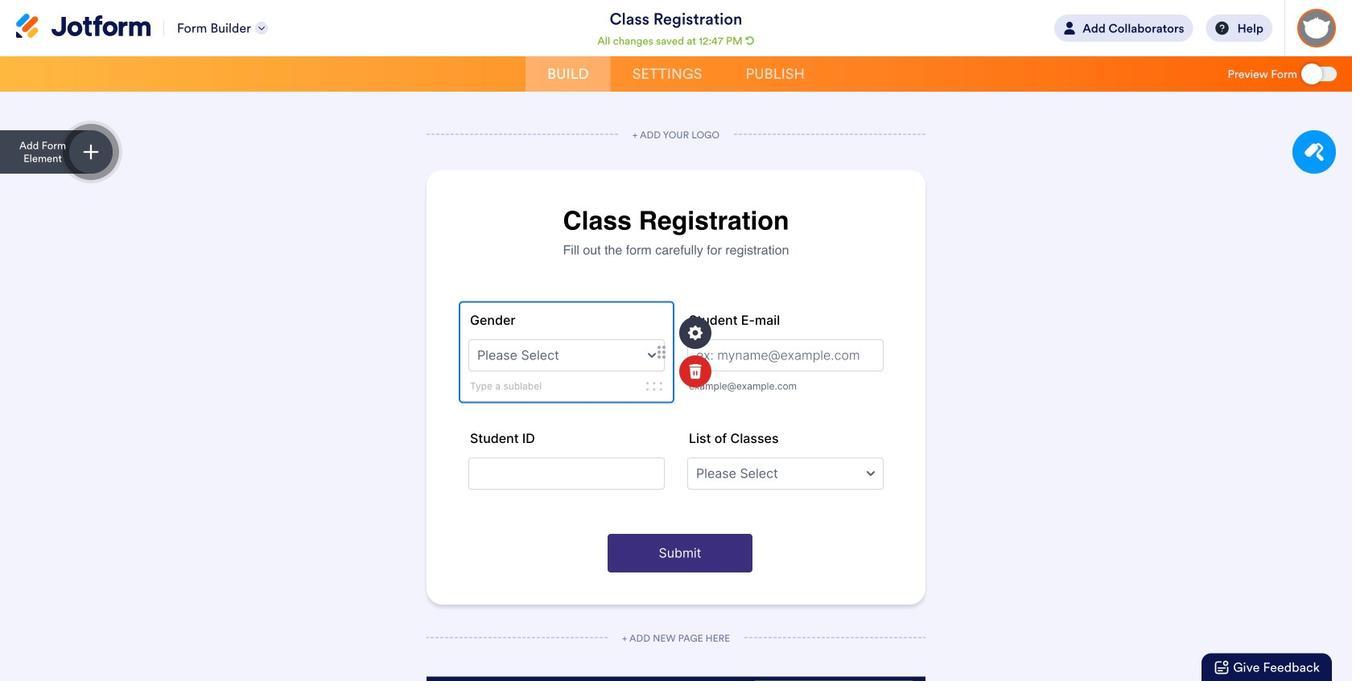 Task type: locate. For each thing, give the bounding box(es) containing it.
banner
[[0, 0, 1353, 56]]

navigation
[[0, 56, 1353, 92]]

main content
[[0, 0, 1353, 682]]

None radio
[[1298, 66, 1338, 82]]

tab list
[[0, 56, 1353, 92]]

dropdown field element
[[461, 303, 718, 402]]

selected field controls group
[[679, 317, 718, 394]]



Task type: describe. For each thing, give the bounding box(es) containing it.
jotform logo image
[[438, 677, 544, 682]]

jotform logo image
[[16, 14, 150, 38]]

form designer image
[[1303, 141, 1326, 163]]

form title element
[[610, 9, 743, 29]]

jotform branding footer element
[[427, 677, 926, 682]]



Task type: vqa. For each thing, say whether or not it's contained in the screenshot.
second   text box from the bottom
no



